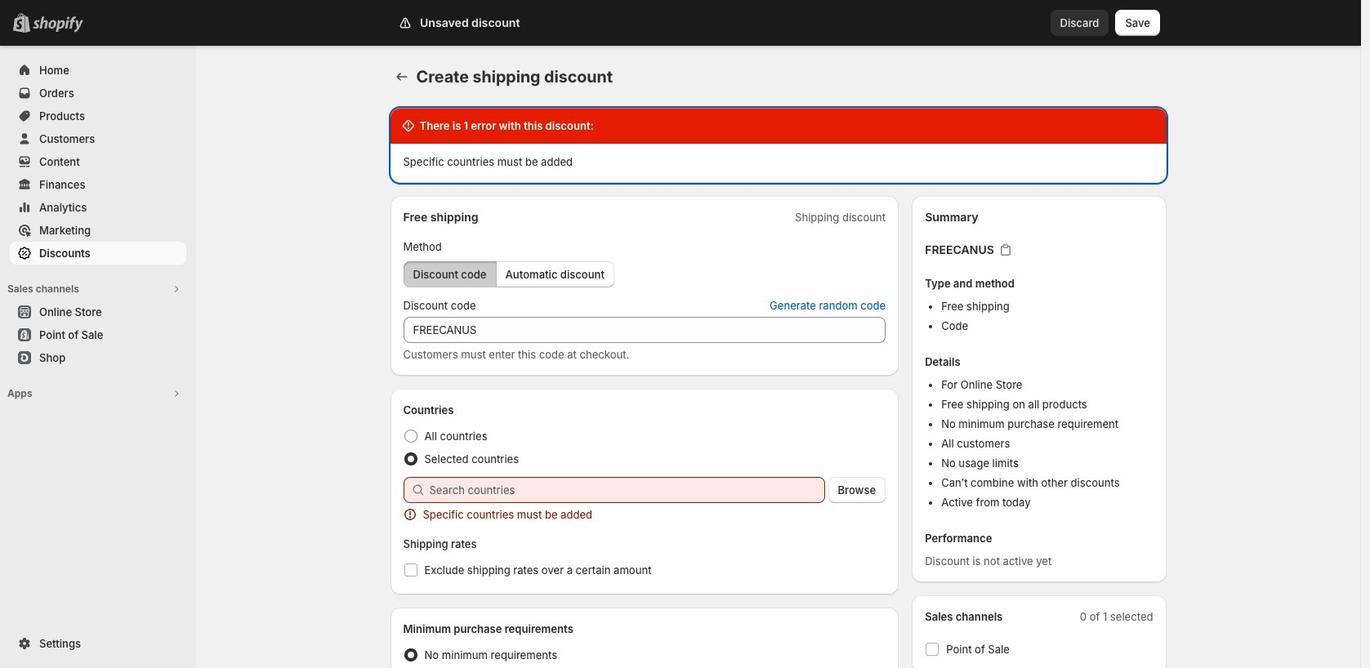 Task type: locate. For each thing, give the bounding box(es) containing it.
shopify image
[[33, 16, 83, 33]]

Search countries text field
[[430, 477, 825, 504]]

None text field
[[403, 317, 886, 343]]



Task type: vqa. For each thing, say whether or not it's contained in the screenshot.
the left Upload files BUTTON
no



